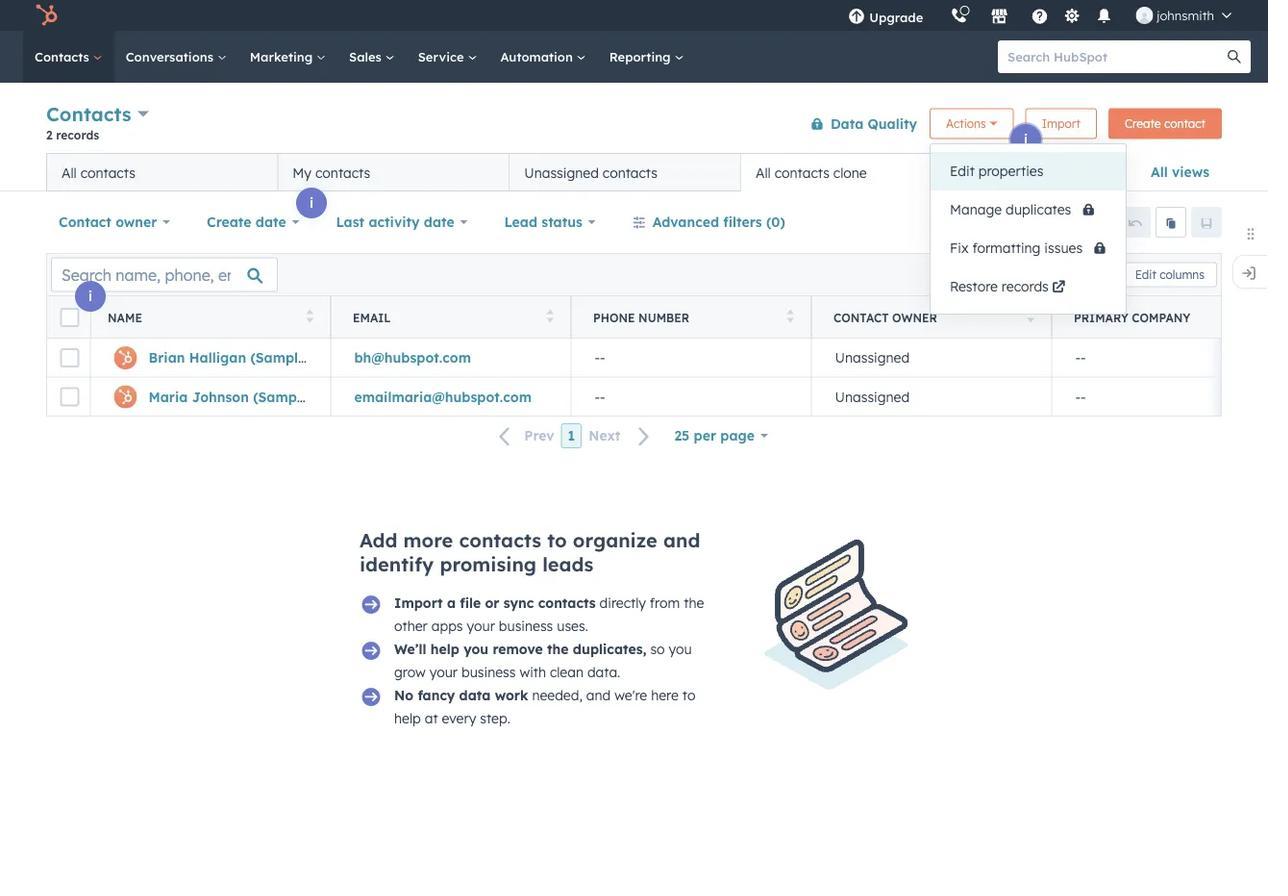 Task type: describe. For each thing, give the bounding box(es) containing it.
unassigned inside unassigned contacts button
[[525, 164, 599, 181]]

step.
[[480, 710, 511, 727]]

promising
[[440, 552, 537, 576]]

import for import a file or sync contacts
[[394, 595, 443, 611]]

1 date from the left
[[256, 214, 286, 230]]

your inside so you grow your business with clean data.
[[430, 664, 458, 681]]

1 horizontal spatial contact owner
[[834, 310, 938, 325]]

views
[[1173, 164, 1210, 180]]

1 horizontal spatial contact
[[834, 310, 889, 325]]

edit columns
[[1136, 267, 1205, 282]]

my contacts
[[293, 164, 371, 181]]

my
[[293, 164, 312, 181]]

leads
[[543, 552, 594, 576]]

primary company
[[1075, 310, 1191, 325]]

unassigned for emailmaria@hubspot.com
[[836, 388, 910, 405]]

hubspot image
[[35, 4, 58, 27]]

(sample for johnson
[[253, 388, 309, 405]]

conversations link
[[114, 31, 238, 83]]

data.
[[588, 664, 621, 681]]

0 horizontal spatial i button
[[75, 281, 106, 312]]

other
[[394, 618, 428, 634]]

with
[[520, 664, 547, 681]]

advanced filters (0) button
[[620, 203, 798, 241]]

phone number
[[594, 310, 690, 325]]

contacts inside popup button
[[46, 102, 131, 126]]

notifications button
[[1088, 0, 1121, 31]]

restore records link
[[931, 267, 1127, 306]]

all for all contacts clone
[[756, 164, 771, 181]]

press to sort. element for email
[[547, 309, 554, 326]]

0 horizontal spatial i
[[88, 288, 92, 304]]

1 horizontal spatial i button
[[296, 188, 327, 218]]

(sample for halligan
[[251, 349, 306, 366]]

lead status
[[505, 214, 583, 230]]

business inside directly from the other apps your business uses.
[[499, 618, 553, 634]]

2 horizontal spatial i
[[1025, 131, 1029, 148]]

automation link
[[489, 31, 598, 83]]

unassigned button for bh@hubspot.com
[[812, 339, 1053, 377]]

add for add more contacts to organize and identify promising leads
[[360, 528, 398, 552]]

records for restore records
[[1002, 278, 1049, 295]]

brian halligan (sample contact)
[[149, 349, 368, 366]]

directly from the other apps your business uses.
[[394, 595, 705, 634]]

all views link
[[1139, 153, 1223, 191]]

and inside add more contacts to organize and identify promising leads
[[664, 528, 701, 552]]

contact owner button
[[46, 203, 183, 241]]

import a file or sync contacts
[[394, 595, 596, 611]]

edit columns button
[[1123, 262, 1218, 287]]

fix formatting issues
[[951, 240, 1087, 256]]

25 per page button
[[662, 417, 781, 455]]

my contacts button
[[278, 153, 510, 191]]

marketing link
[[238, 31, 338, 83]]

duplicates
[[1006, 201, 1072, 218]]

emailmaria@hubspot.com link
[[355, 388, 532, 405]]

quality
[[868, 115, 918, 132]]

all contacts button
[[46, 153, 278, 191]]

menu containing johnsmith
[[835, 0, 1246, 31]]

columns
[[1160, 267, 1205, 282]]

create contact button
[[1109, 108, 1223, 139]]

to inside needed, and we're here to help at every step.
[[683, 687, 696, 704]]

brian
[[149, 349, 185, 366]]

contacts banner
[[46, 99, 1223, 153]]

no
[[394, 687, 414, 704]]

remove
[[493, 641, 543, 658]]

and inside needed, and we're here to help at every step.
[[587, 687, 611, 704]]

unassigned button for emailmaria@hubspot.com
[[812, 377, 1053, 416]]

we'll help you remove the duplicates,
[[394, 641, 647, 658]]

(4/5)
[[1080, 164, 1115, 180]]

work
[[495, 687, 529, 704]]

view
[[1045, 164, 1076, 180]]

you inside so you grow your business with clean data.
[[669, 641, 692, 658]]

emailmaria@hubspot.com
[[355, 388, 532, 405]]

all views
[[1152, 164, 1210, 180]]

bh@hubspot.com
[[355, 349, 471, 366]]

contacts inside add more contacts to organize and identify promising leads
[[459, 528, 542, 552]]

next button
[[582, 423, 662, 449]]

add view (4/5)
[[1014, 164, 1115, 180]]

last activity date
[[336, 214, 455, 230]]

every
[[442, 710, 477, 727]]

edit properties link
[[931, 152, 1127, 190]]

company
[[1133, 310, 1191, 325]]

contacts button
[[46, 100, 149, 128]]

0 vertical spatial help
[[431, 641, 460, 658]]

next
[[589, 427, 621, 444]]

duplicates,
[[573, 641, 647, 658]]

conversations
[[126, 49, 217, 64]]

automation
[[501, 49, 577, 64]]

create for create contact
[[1126, 116, 1162, 131]]

last activity date button
[[324, 203, 480, 241]]

manage duplicates
[[951, 201, 1076, 218]]

we're
[[615, 687, 648, 704]]

25
[[675, 427, 690, 444]]

directly
[[600, 595, 646, 611]]

maria johnson (sample contact) link
[[149, 388, 371, 405]]

johnsmith button
[[1125, 0, 1244, 31]]

actions
[[947, 116, 987, 131]]

primary
[[1075, 310, 1129, 325]]

pagination navigation
[[488, 423, 662, 449]]

contacts for unassigned contacts
[[603, 164, 658, 181]]

john smith image
[[1137, 7, 1154, 24]]

create date
[[207, 214, 286, 230]]

contacts link
[[23, 31, 114, 83]]

halligan
[[189, 349, 246, 366]]

owner inside popup button
[[116, 214, 157, 230]]

Search name, phone, email addresses, or company search field
[[51, 257, 278, 292]]

Search HubSpot search field
[[999, 40, 1234, 73]]

export button
[[1051, 262, 1112, 287]]

fix
[[951, 240, 969, 256]]

help inside needed, and we're here to help at every step.
[[394, 710, 421, 727]]

contact
[[1165, 116, 1206, 131]]

we'll
[[394, 641, 427, 658]]

properties
[[979, 163, 1044, 179]]

maria
[[149, 388, 188, 405]]

contact) for bh@hubspot.com
[[310, 349, 368, 366]]



Task type: locate. For each thing, give the bounding box(es) containing it.
or
[[485, 595, 500, 611]]

press to sort. element for phone number
[[787, 309, 795, 326]]

so you grow your business with clean data.
[[394, 641, 692, 681]]

0 vertical spatial owner
[[116, 214, 157, 230]]

i up the edit properties link
[[1025, 131, 1029, 148]]

email
[[353, 310, 391, 325]]

import for import
[[1043, 116, 1081, 131]]

2 press to sort. image from the left
[[787, 309, 795, 323]]

0 vertical spatial import
[[1043, 116, 1081, 131]]

marketplaces image
[[991, 9, 1009, 26]]

grow
[[394, 664, 426, 681]]

activity
[[369, 214, 420, 230]]

4 press to sort. element from the left
[[1028, 309, 1035, 326]]

to left organize
[[548, 528, 567, 552]]

and
[[664, 528, 701, 552], [587, 687, 611, 704]]

all up (0)
[[756, 164, 771, 181]]

all left views
[[1152, 164, 1169, 180]]

you
[[464, 641, 489, 658], [669, 641, 692, 658]]

0 vertical spatial business
[[499, 618, 553, 634]]

1 unassigned button from the top
[[812, 339, 1053, 377]]

1 vertical spatial to
[[683, 687, 696, 704]]

import up view
[[1043, 116, 1081, 131]]

contacts inside button
[[775, 164, 830, 181]]

add more contacts to organize and identify promising leads
[[360, 528, 701, 576]]

unassigned contacts button
[[510, 153, 741, 191]]

0 vertical spatial contact owner
[[59, 214, 157, 230]]

2
[[46, 127, 53, 142]]

contacts right my at the top
[[316, 164, 371, 181]]

records down fix formatting issues button
[[1002, 278, 1049, 295]]

1 vertical spatial edit
[[1136, 267, 1157, 282]]

1 press to sort. element from the left
[[306, 309, 314, 326]]

uses.
[[557, 618, 589, 634]]

calling icon button
[[943, 3, 976, 28]]

no fancy data work
[[394, 687, 529, 704]]

1 vertical spatial create
[[207, 214, 252, 230]]

to inside add more contacts to organize and identify promising leads
[[548, 528, 567, 552]]

brian halligan (sample contact) link
[[149, 349, 368, 366]]

restore
[[951, 278, 999, 295]]

0 vertical spatial the
[[684, 595, 705, 611]]

organize
[[573, 528, 658, 552]]

press to sort. image left email
[[306, 309, 314, 323]]

the up clean
[[547, 641, 569, 658]]

(sample up maria johnson (sample contact)
[[251, 349, 306, 366]]

press to sort. image down 'restore records' link
[[1028, 309, 1035, 323]]

edit inside button
[[1136, 267, 1157, 282]]

0 vertical spatial add
[[1014, 164, 1041, 180]]

1 press to sort. image from the left
[[306, 309, 314, 323]]

upgrade image
[[849, 9, 866, 26]]

0 horizontal spatial press to sort. image
[[306, 309, 314, 323]]

edit left columns
[[1136, 267, 1157, 282]]

1 vertical spatial your
[[430, 664, 458, 681]]

records inside contacts banner
[[56, 127, 99, 142]]

0 horizontal spatial create
[[207, 214, 252, 230]]

records right '2'
[[56, 127, 99, 142]]

phone
[[594, 310, 635, 325]]

and up from
[[664, 528, 701, 552]]

1 horizontal spatial date
[[424, 214, 455, 230]]

export
[[1063, 267, 1099, 282]]

unassigned for bh@hubspot.com
[[836, 349, 910, 366]]

0 vertical spatial records
[[56, 127, 99, 142]]

0 horizontal spatial the
[[547, 641, 569, 658]]

add inside add more contacts to organize and identify promising leads
[[360, 528, 398, 552]]

0 horizontal spatial owner
[[116, 214, 157, 230]]

0 vertical spatial edit
[[951, 163, 975, 179]]

import up other
[[394, 595, 443, 611]]

-- button up 25
[[571, 377, 812, 416]]

1
[[568, 427, 576, 444]]

1 vertical spatial owner
[[893, 310, 938, 325]]

add view (4/5) button
[[981, 153, 1139, 191]]

all for all views
[[1152, 164, 1169, 180]]

emailmaria@hubspot.com button
[[331, 377, 571, 416]]

press to sort. image for phone number
[[787, 309, 795, 323]]

2 date from the left
[[424, 214, 455, 230]]

menu
[[835, 0, 1246, 31]]

contacts for all contacts clone
[[775, 164, 830, 181]]

add for add view (4/5)
[[1014, 164, 1041, 180]]

2 press to sort. image from the left
[[1028, 309, 1035, 323]]

all for all contacts
[[62, 164, 77, 181]]

0 vertical spatial i
[[1025, 131, 1029, 148]]

prev
[[525, 427, 555, 444]]

2 unassigned button from the top
[[812, 377, 1053, 416]]

issues
[[1045, 240, 1083, 256]]

advanced
[[653, 214, 720, 230]]

0 horizontal spatial all
[[62, 164, 77, 181]]

contact inside contact owner popup button
[[59, 214, 111, 230]]

1 vertical spatial i button
[[296, 188, 327, 218]]

create inside button
[[1126, 116, 1162, 131]]

2 horizontal spatial all
[[1152, 164, 1169, 180]]

clone
[[834, 164, 867, 181]]

1 -- button from the top
[[571, 339, 812, 377]]

to right the here
[[683, 687, 696, 704]]

business inside so you grow your business with clean data.
[[462, 664, 516, 681]]

primary company column header
[[1053, 296, 1269, 339]]

records for 2 records
[[56, 127, 99, 142]]

and down data.
[[587, 687, 611, 704]]

all inside button
[[62, 164, 77, 181]]

sync
[[504, 595, 534, 611]]

your inside directly from the other apps your business uses.
[[467, 618, 495, 634]]

0 horizontal spatial to
[[548, 528, 567, 552]]

import button
[[1026, 108, 1098, 139]]

2 press to sort. element from the left
[[547, 309, 554, 326]]

settings image
[[1064, 8, 1081, 25]]

create for create date
[[207, 214, 252, 230]]

press to sort. element for contact owner
[[1028, 309, 1035, 326]]

help down apps
[[431, 641, 460, 658]]

marketing
[[250, 49, 317, 64]]

calling icon image
[[951, 7, 968, 25]]

the
[[684, 595, 705, 611], [547, 641, 569, 658]]

your down file
[[467, 618, 495, 634]]

0 horizontal spatial edit
[[951, 163, 975, 179]]

contacts for all contacts
[[80, 164, 136, 181]]

1 you from the left
[[464, 641, 489, 658]]

1 vertical spatial records
[[1002, 278, 1049, 295]]

0 vertical spatial your
[[467, 618, 495, 634]]

0 horizontal spatial contact owner
[[59, 214, 157, 230]]

i down contact owner popup button at left
[[88, 288, 92, 304]]

bh@hubspot.com button
[[331, 339, 571, 377]]

1 horizontal spatial records
[[1002, 278, 1049, 295]]

i button down my at the top
[[296, 188, 327, 218]]

1 horizontal spatial you
[[669, 641, 692, 658]]

business up data
[[462, 664, 516, 681]]

1 horizontal spatial help
[[431, 641, 460, 658]]

contacts up 2 records
[[46, 102, 131, 126]]

edit for edit columns
[[1136, 267, 1157, 282]]

-- button for bh@hubspot.com
[[571, 339, 812, 377]]

0 vertical spatial (sample
[[251, 349, 306, 366]]

1 vertical spatial contacts
[[46, 102, 131, 126]]

1 button
[[561, 423, 582, 448]]

press to sort. image
[[306, 309, 314, 323], [1028, 309, 1035, 323]]

johnson
[[192, 388, 249, 405]]

notifications image
[[1096, 9, 1113, 26]]

date left last
[[256, 214, 286, 230]]

0 vertical spatial contact)
[[310, 349, 368, 366]]

i button left name
[[75, 281, 106, 312]]

1 horizontal spatial to
[[683, 687, 696, 704]]

press to sort. element
[[306, 309, 314, 326], [547, 309, 554, 326], [787, 309, 795, 326], [1028, 309, 1035, 326]]

all down 2 records
[[62, 164, 77, 181]]

1 vertical spatial the
[[547, 641, 569, 658]]

1 horizontal spatial owner
[[893, 310, 938, 325]]

edit for edit properties
[[951, 163, 975, 179]]

2 vertical spatial i
[[88, 288, 92, 304]]

business up we'll help you remove the duplicates,
[[499, 618, 553, 634]]

so
[[651, 641, 665, 658]]

--
[[595, 349, 606, 366], [1076, 349, 1087, 366], [595, 388, 606, 405], [1076, 388, 1087, 405]]

search button
[[1219, 40, 1252, 73]]

0 vertical spatial to
[[548, 528, 567, 552]]

number
[[639, 310, 690, 325]]

1 horizontal spatial all
[[756, 164, 771, 181]]

last
[[336, 214, 365, 230]]

2 vertical spatial unassigned
[[836, 388, 910, 405]]

per
[[694, 427, 717, 444]]

0 horizontal spatial import
[[394, 595, 443, 611]]

all contacts clone button
[[741, 153, 973, 191]]

owner
[[116, 214, 157, 230], [893, 310, 938, 325]]

1 horizontal spatial import
[[1043, 116, 1081, 131]]

contacts up uses.
[[538, 595, 596, 611]]

contact) for emailmaria@hubspot.com
[[313, 388, 371, 405]]

1 horizontal spatial add
[[1014, 164, 1041, 180]]

data quality button
[[798, 104, 919, 143]]

3 press to sort. element from the left
[[787, 309, 795, 326]]

you right so at the bottom
[[669, 641, 692, 658]]

1 vertical spatial help
[[394, 710, 421, 727]]

1 horizontal spatial create
[[1126, 116, 1162, 131]]

1 horizontal spatial your
[[467, 618, 495, 634]]

1 vertical spatial business
[[462, 664, 516, 681]]

lead status button
[[492, 203, 609, 241]]

1 vertical spatial contact owner
[[834, 310, 938, 325]]

all
[[1152, 164, 1169, 180], [62, 164, 77, 181], [756, 164, 771, 181]]

2 all from the left
[[62, 164, 77, 181]]

fix formatting issues button
[[931, 229, 1127, 267]]

1 vertical spatial i
[[310, 194, 314, 211]]

all inside button
[[756, 164, 771, 181]]

create contact
[[1126, 116, 1206, 131]]

0 horizontal spatial add
[[360, 528, 398, 552]]

add left more
[[360, 528, 398, 552]]

help image
[[1032, 9, 1049, 26]]

contact)
[[310, 349, 368, 366], [313, 388, 371, 405]]

2 -- button from the top
[[571, 377, 812, 416]]

i down my at the top
[[310, 194, 314, 211]]

hubspot link
[[23, 4, 72, 27]]

0 vertical spatial contacts
[[35, 49, 93, 64]]

0 horizontal spatial press to sort. image
[[547, 309, 554, 323]]

contacts up contact owner popup button at left
[[80, 164, 136, 181]]

1 vertical spatial add
[[360, 528, 398, 552]]

0 vertical spatial create
[[1126, 116, 1162, 131]]

1 press to sort. image from the left
[[547, 309, 554, 323]]

identify
[[360, 552, 434, 576]]

the right from
[[684, 595, 705, 611]]

1 vertical spatial contact
[[834, 310, 889, 325]]

needed, and we're here to help at every step.
[[394, 687, 696, 727]]

sales link
[[338, 31, 407, 83]]

0 horizontal spatial you
[[464, 641, 489, 658]]

1 horizontal spatial press to sort. image
[[787, 309, 795, 323]]

-- button
[[571, 339, 812, 377], [571, 377, 812, 416]]

0 vertical spatial contact
[[59, 214, 111, 230]]

unassigned
[[525, 164, 599, 181], [836, 349, 910, 366], [836, 388, 910, 405]]

create left contact
[[1126, 116, 1162, 131]]

your up the fancy
[[430, 664, 458, 681]]

3 all from the left
[[756, 164, 771, 181]]

1 vertical spatial unassigned
[[836, 349, 910, 366]]

add inside add view (4/5) popup button
[[1014, 164, 1041, 180]]

0 vertical spatial i button
[[1011, 124, 1042, 155]]

press to sort. image
[[547, 309, 554, 323], [787, 309, 795, 323]]

-- button down the number
[[571, 339, 812, 377]]

i
[[1025, 131, 1029, 148], [310, 194, 314, 211], [88, 288, 92, 304]]

1 horizontal spatial the
[[684, 595, 705, 611]]

records
[[56, 127, 99, 142], [1002, 278, 1049, 295]]

contact) down the "bh@hubspot.com" in the top left of the page
[[313, 388, 371, 405]]

0 horizontal spatial and
[[587, 687, 611, 704]]

i button up properties
[[1011, 124, 1042, 155]]

contacts down contacts banner
[[603, 164, 658, 181]]

2 you from the left
[[669, 641, 692, 658]]

press to sort. image for email
[[547, 309, 554, 323]]

1 horizontal spatial i
[[310, 194, 314, 211]]

contact owner inside popup button
[[59, 214, 157, 230]]

0 vertical spatial and
[[664, 528, 701, 552]]

help button
[[1024, 0, 1057, 31]]

0 horizontal spatial date
[[256, 214, 286, 230]]

service
[[418, 49, 468, 64]]

0 horizontal spatial your
[[430, 664, 458, 681]]

help down "no"
[[394, 710, 421, 727]]

lead
[[505, 214, 538, 230]]

date right activity
[[424, 214, 455, 230]]

1 horizontal spatial and
[[664, 528, 701, 552]]

contacts for my contacts
[[316, 164, 371, 181]]

1 vertical spatial contact)
[[313, 388, 371, 405]]

settings link
[[1061, 5, 1085, 25]]

contacts down hubspot link
[[35, 49, 93, 64]]

0 vertical spatial unassigned
[[525, 164, 599, 181]]

1 vertical spatial (sample
[[253, 388, 309, 405]]

import inside import button
[[1043, 116, 1081, 131]]

filters
[[724, 214, 763, 230]]

the inside directly from the other apps your business uses.
[[684, 595, 705, 611]]

contact
[[59, 214, 111, 230], [834, 310, 889, 325]]

service link
[[407, 31, 489, 83]]

search image
[[1229, 50, 1242, 63]]

here
[[651, 687, 679, 704]]

actions button
[[930, 108, 1015, 139]]

edit up manage
[[951, 163, 975, 179]]

fancy
[[418, 687, 455, 704]]

you left remove
[[464, 641, 489, 658]]

1 vertical spatial and
[[587, 687, 611, 704]]

0 horizontal spatial contact
[[59, 214, 111, 230]]

create inside popup button
[[207, 214, 252, 230]]

contacts left clone
[[775, 164, 830, 181]]

2 horizontal spatial i button
[[1011, 124, 1042, 155]]

0 horizontal spatial records
[[56, 127, 99, 142]]

formatting
[[973, 240, 1041, 256]]

1 all from the left
[[1152, 164, 1169, 180]]

contact) down email
[[310, 349, 368, 366]]

1 horizontal spatial press to sort. image
[[1028, 309, 1035, 323]]

(sample down "brian halligan (sample contact)" link
[[253, 388, 309, 405]]

1 vertical spatial import
[[394, 595, 443, 611]]

contacts up import a file or sync contacts
[[459, 528, 542, 552]]

prev button
[[488, 423, 561, 449]]

0 horizontal spatial help
[[394, 710, 421, 727]]

reporting
[[610, 49, 675, 64]]

add
[[1014, 164, 1041, 180], [360, 528, 398, 552]]

-- button for emailmaria@hubspot.com
[[571, 377, 812, 416]]

all contacts clone
[[756, 164, 867, 181]]

add left view
[[1014, 164, 1041, 180]]

upgrade
[[870, 9, 924, 25]]

1 horizontal spatial edit
[[1136, 267, 1157, 282]]

2 vertical spatial i button
[[75, 281, 106, 312]]

25 per page
[[675, 427, 755, 444]]

manage duplicates button
[[931, 190, 1127, 229]]

create up the search name, phone, email addresses, or company search field on the top left of page
[[207, 214, 252, 230]]



Task type: vqa. For each thing, say whether or not it's contained in the screenshot.
Add view (4/5) popup button
yes



